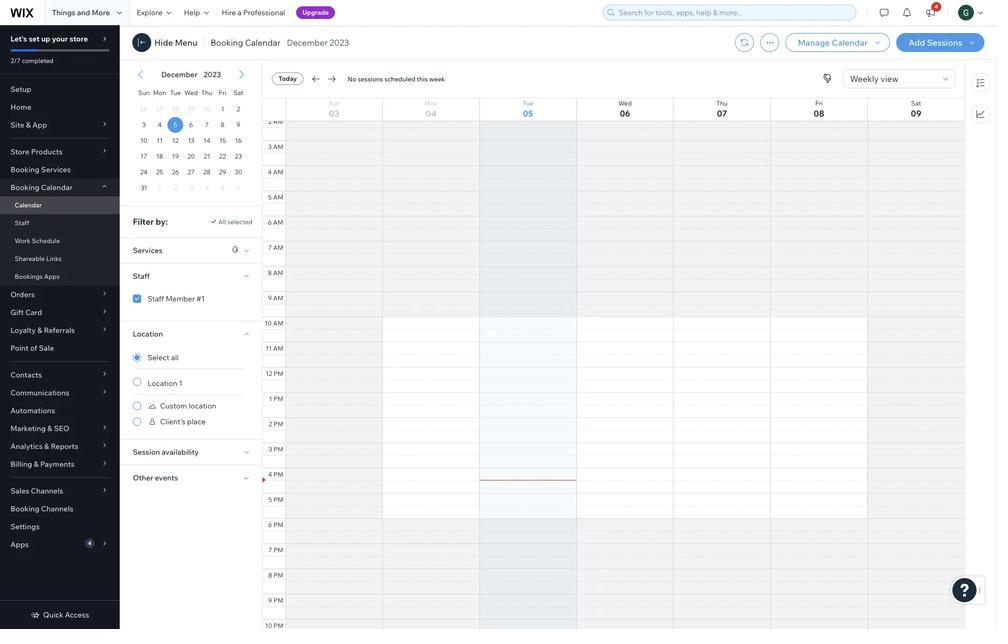 Task type: locate. For each thing, give the bounding box(es) containing it.
0 horizontal spatial sat
[[234, 89, 244, 97]]

select all
[[148, 353, 179, 363]]

10 inside row
[[140, 137, 147, 144]]

10 am from the top
[[273, 345, 283, 353]]

6 up 7 pm
[[268, 521, 272, 529]]

& inside dropdown button
[[44, 442, 49, 451]]

1 vertical spatial december
[[161, 70, 198, 79]]

0 vertical spatial apps
[[44, 273, 60, 281]]

fri right sun mon tue wed thu
[[219, 89, 227, 97]]

0 vertical spatial 6
[[189, 121, 193, 129]]

booking inside popup button
[[11, 183, 39, 192]]

0 vertical spatial wed
[[185, 89, 198, 97]]

3 up 17
[[142, 121, 146, 129]]

8 up 15
[[221, 121, 225, 129]]

sat up 09
[[912, 99, 922, 107]]

fri
[[219, 89, 227, 97], [816, 99, 823, 107]]

3 am from the top
[[273, 168, 283, 176]]

am up the 5 am
[[273, 168, 283, 176]]

0 vertical spatial thu
[[201, 89, 213, 97]]

4 am from the top
[[273, 193, 283, 201]]

8 up 9 am
[[268, 269, 272, 277]]

5 down 4 am
[[268, 193, 272, 201]]

booking up settings
[[11, 504, 39, 514]]

upgrade
[[303, 8, 329, 16]]

1 vertical spatial apps
[[11, 540, 29, 550]]

calendar down professional
[[245, 37, 281, 48]]

marketing & seo button
[[0, 420, 120, 438]]

channels up booking channels
[[31, 487, 63, 496]]

5 pm from the top
[[274, 471, 283, 479]]

0 vertical spatial sun
[[138, 89, 150, 97]]

up
[[41, 34, 50, 44]]

9
[[237, 121, 240, 129], [268, 294, 272, 302], [268, 597, 272, 605]]

communications button
[[0, 384, 120, 402]]

grid containing 03
[[263, 65, 965, 629]]

mon down hide
[[153, 89, 166, 97]]

0 horizontal spatial 1
[[179, 379, 183, 388]]

1 up custom
[[179, 379, 183, 388]]

alert
[[158, 70, 224, 79]]

12 down tuesday, december 5, 2023 cell
[[172, 137, 179, 144]]

0 vertical spatial tue
[[170, 89, 181, 97]]

2023 down "upgrade" button
[[330, 37, 349, 48]]

1 horizontal spatial tue
[[523, 99, 534, 107]]

point of sale
[[11, 344, 54, 353]]

pm up 8 pm
[[274, 546, 283, 554]]

8 inside row
[[221, 121, 225, 129]]

wed
[[185, 89, 198, 97], [619, 99, 632, 107]]

pm up 5 pm
[[274, 471, 283, 479]]

row group containing 1
[[127, 101, 256, 205]]

thu up 14
[[201, 89, 213, 97]]

6 right tuesday, december 5, 2023 cell
[[189, 121, 193, 129]]

8 pm from the top
[[274, 546, 283, 554]]

7 up 14
[[205, 121, 209, 129]]

staff up work on the left top of the page
[[15, 219, 29, 227]]

pm down '2 pm'
[[274, 446, 283, 453]]

0 horizontal spatial tue
[[170, 89, 181, 97]]

apps
[[44, 273, 60, 281], [11, 540, 29, 550]]

add sessions
[[909, 37, 963, 48]]

am for 6 am
[[273, 219, 283, 226]]

1 vertical spatial sun
[[329, 99, 340, 107]]

channels inside dropdown button
[[31, 487, 63, 496]]

#1
[[197, 294, 205, 303]]

automations link
[[0, 402, 120, 420]]

no
[[348, 75, 356, 83]]

pm up '2 pm'
[[274, 395, 283, 403]]

0 horizontal spatial grid
[[127, 60, 256, 205]]

booking for booking calendar popup button
[[11, 183, 39, 192]]

11 up 18
[[157, 137, 163, 144]]

am down 9 am
[[273, 319, 283, 327]]

1 vertical spatial thu
[[717, 99, 728, 107]]

& for loyalty
[[37, 326, 42, 335]]

mon up 04
[[425, 99, 438, 107]]

wed 06
[[619, 99, 632, 119]]

04
[[426, 108, 437, 119]]

3 up 4 pm
[[269, 446, 272, 453]]

pm down 8 pm
[[274, 597, 283, 605]]

5 am from the top
[[273, 219, 283, 226]]

0 vertical spatial mon
[[153, 89, 166, 97]]

booking down booking services
[[11, 183, 39, 192]]

1 horizontal spatial 2023
[[330, 37, 349, 48]]

location up custom
[[148, 379, 177, 388]]

member
[[166, 294, 195, 303]]

sat up 16
[[234, 89, 244, 97]]

sat for sat 09
[[912, 99, 922, 107]]

analytics & reports button
[[0, 438, 120, 456]]

12 for 12
[[172, 137, 179, 144]]

calendar right manage
[[832, 37, 868, 48]]

2023 up sun mon tue wed thu
[[204, 70, 221, 79]]

1 horizontal spatial 11
[[266, 345, 272, 353]]

1 vertical spatial 5
[[268, 193, 272, 201]]

1 vertical spatial 8
[[268, 269, 272, 277]]

0 vertical spatial 1
[[221, 105, 224, 113]]

3 up 4 am
[[268, 143, 272, 151]]

0 vertical spatial 10
[[140, 137, 147, 144]]

8 for 8
[[221, 121, 225, 129]]

1 vertical spatial wed
[[619, 99, 632, 107]]

row
[[263, 65, 965, 629], [136, 82, 246, 101], [263, 98, 965, 121], [136, 101, 246, 117], [136, 117, 246, 133], [136, 133, 246, 149], [136, 149, 246, 164], [136, 164, 246, 180]]

row containing 1
[[136, 101, 246, 117]]

2 for 2
[[237, 105, 240, 113]]

8 up 9 pm
[[268, 572, 272, 580]]

location up select
[[133, 329, 163, 339]]

alert containing december
[[158, 70, 224, 79]]

am down 2 am at the top left of page
[[273, 143, 283, 151]]

booking calendar down booking services
[[11, 183, 73, 192]]

2 am from the top
[[273, 143, 283, 151]]

9 up 10 am
[[268, 294, 272, 302]]

& for analytics
[[44, 442, 49, 451]]

1 vertical spatial staff
[[133, 272, 150, 281]]

1
[[221, 105, 224, 113], [179, 379, 183, 388], [269, 395, 272, 403]]

2 vertical spatial 8
[[268, 572, 272, 580]]

wed up 13
[[185, 89, 198, 97]]

0 vertical spatial 9
[[237, 121, 240, 129]]

10 up 11 am
[[265, 319, 272, 327]]

menu
[[966, 67, 997, 130]]

fri inside fri 08
[[816, 99, 823, 107]]

calendar inside popup button
[[41, 183, 73, 192]]

2 vertical spatial 6
[[268, 521, 272, 529]]

sat inside sat 09
[[912, 99, 922, 107]]

6 for 6
[[189, 121, 193, 129]]

& for billing
[[34, 460, 39, 469]]

4 down "settings" link
[[88, 540, 91, 547]]

1 vertical spatial location
[[148, 379, 177, 388]]

1 for 1
[[221, 105, 224, 113]]

3
[[142, 121, 146, 129], [268, 143, 272, 151], [269, 446, 272, 453]]

pm down 1 pm
[[274, 420, 283, 428]]

2 for 2 am
[[268, 118, 272, 126]]

am down the 5 am
[[273, 219, 283, 226]]

professional
[[243, 8, 285, 17]]

9 up 16
[[237, 121, 240, 129]]

8 am from the top
[[273, 294, 283, 302]]

3 inside row
[[142, 121, 146, 129]]

pm up 6 pm
[[274, 496, 283, 504]]

26
[[172, 168, 179, 176]]

13
[[188, 137, 195, 144]]

manage calendar button
[[786, 33, 890, 52]]

am down 8 am in the left top of the page
[[273, 294, 283, 302]]

0 vertical spatial 11
[[157, 137, 163, 144]]

0 horizontal spatial thu
[[201, 89, 213, 97]]

0 vertical spatial location
[[133, 329, 163, 339]]

location
[[189, 401, 216, 411]]

0 vertical spatial 2
[[237, 105, 240, 113]]

9 inside row
[[237, 121, 240, 129]]

am for 2 am
[[273, 118, 283, 126]]

site & app button
[[0, 116, 120, 134]]

links
[[46, 255, 62, 263]]

1 horizontal spatial booking calendar
[[211, 37, 281, 48]]

1 horizontal spatial apps
[[44, 273, 60, 281]]

11
[[157, 137, 163, 144], [266, 345, 272, 353]]

wed up 06
[[619, 99, 632, 107]]

0 vertical spatial staff
[[15, 219, 29, 227]]

am for 10 am
[[273, 319, 283, 327]]

am up 12 pm
[[273, 345, 283, 353]]

1 horizontal spatial thu
[[717, 99, 728, 107]]

1 for 1 pm
[[269, 395, 272, 403]]

am up the 3 am
[[273, 118, 283, 126]]

1 horizontal spatial december
[[287, 37, 328, 48]]

booking channels link
[[0, 500, 120, 518]]

manage
[[798, 37, 831, 48]]

calendar link
[[0, 197, 120, 214]]

6 am from the top
[[273, 244, 283, 252]]

2023
[[330, 37, 349, 48], [204, 70, 221, 79]]

11 down 10 am
[[266, 345, 272, 353]]

sessions
[[358, 75, 383, 83]]

session availability button
[[133, 446, 199, 459]]

settings link
[[0, 518, 120, 536]]

0 horizontal spatial december
[[161, 70, 198, 79]]

fri up 08
[[816, 99, 823, 107]]

december down "upgrade" button
[[287, 37, 328, 48]]

2 vertical spatial 9
[[268, 597, 272, 605]]

staff for staff button
[[133, 272, 150, 281]]

12 down 11 am
[[266, 370, 272, 378]]

manage calendar
[[798, 37, 868, 48]]

& inside dropdown button
[[37, 326, 42, 335]]

hire a professional
[[222, 8, 285, 17]]

2 am
[[268, 118, 283, 126]]

7
[[205, 121, 209, 129], [268, 244, 272, 252], [269, 546, 272, 554]]

19
[[172, 152, 179, 160]]

row containing 3
[[136, 117, 246, 133]]

1 inside row
[[221, 105, 224, 113]]

9 pm from the top
[[274, 572, 283, 580]]

channels up "settings" link
[[41, 504, 73, 514]]

access
[[65, 611, 89, 620]]

2 up 3 pm
[[269, 420, 272, 428]]

12 pm
[[266, 370, 283, 378]]

client's
[[160, 417, 186, 427]]

0 vertical spatial booking calendar
[[211, 37, 281, 48]]

Search for tools, apps, help & more... field
[[616, 5, 853, 20]]

0 vertical spatial 7
[[205, 121, 209, 129]]

06
[[620, 108, 631, 119]]

1 horizontal spatial sun
[[329, 99, 340, 107]]

row group
[[127, 101, 256, 205]]

booking calendar down a
[[211, 37, 281, 48]]

hire a professional link
[[215, 0, 292, 25]]

7 inside row
[[205, 121, 209, 129]]

7 down 6 am
[[268, 244, 272, 252]]

1 vertical spatial 3
[[268, 143, 272, 151]]

bookings
[[15, 273, 43, 281]]

1 vertical spatial 2023
[[204, 70, 221, 79]]

calendar up work on the left top of the page
[[15, 201, 42, 209]]

0 vertical spatial sat
[[234, 89, 244, 97]]

0 horizontal spatial 11
[[157, 137, 163, 144]]

1 vertical spatial 11
[[266, 345, 272, 353]]

calendar
[[245, 37, 281, 48], [832, 37, 868, 48], [41, 183, 73, 192], [15, 201, 42, 209]]

work schedule link
[[0, 232, 120, 250]]

5 inside cell
[[174, 121, 177, 129]]

all
[[171, 353, 179, 363]]

payments
[[40, 460, 75, 469]]

sun mon tue wed thu
[[138, 89, 213, 97]]

tue up tuesday, december 5, 2023 cell
[[170, 89, 181, 97]]

1 am from the top
[[273, 118, 283, 126]]

1 vertical spatial 2
[[268, 118, 272, 126]]

0 vertical spatial december
[[287, 37, 328, 48]]

7 pm from the top
[[274, 521, 283, 529]]

0 horizontal spatial 12
[[172, 137, 179, 144]]

let's set up your store
[[11, 34, 88, 44]]

9 am from the top
[[273, 319, 283, 327]]

6 pm from the top
[[274, 496, 283, 504]]

1 vertical spatial 10
[[265, 319, 272, 327]]

december up sun mon tue wed thu
[[161, 70, 198, 79]]

session availability
[[133, 448, 199, 457]]

0 vertical spatial 2023
[[330, 37, 349, 48]]

1 horizontal spatial 12
[[266, 370, 272, 378]]

hide menu
[[154, 37, 198, 48]]

location button
[[133, 328, 163, 340]]

pm for 4 pm
[[274, 471, 283, 479]]

2 for 2 pm
[[269, 420, 272, 428]]

2 horizontal spatial 1
[[269, 395, 272, 403]]

hide
[[154, 37, 173, 48]]

2 vertical spatial 3
[[269, 446, 272, 453]]

2 up the 3 am
[[268, 118, 272, 126]]

& right the site
[[26, 120, 31, 130]]

1 vertical spatial services
[[133, 246, 163, 255]]

booking calendar inside popup button
[[11, 183, 73, 192]]

12 for 12 pm
[[266, 370, 272, 378]]

channels
[[31, 487, 63, 496], [41, 504, 73, 514]]

0 horizontal spatial 10
[[140, 137, 147, 144]]

4 pm from the top
[[274, 446, 283, 453]]

& right loyalty on the left bottom
[[37, 326, 42, 335]]

& right billing
[[34, 460, 39, 469]]

1 horizontal spatial grid
[[263, 65, 965, 629]]

& left "seo"
[[47, 424, 52, 433]]

10 pm from the top
[[274, 597, 283, 605]]

& left reports
[[44, 442, 49, 451]]

channels for sales channels
[[31, 487, 63, 496]]

6 up the 7 am
[[268, 219, 272, 226]]

store
[[11, 147, 29, 157]]

2 vertical spatial 7
[[269, 546, 272, 554]]

0 vertical spatial 12
[[172, 137, 179, 144]]

1 vertical spatial fri
[[816, 99, 823, 107]]

upgrade button
[[296, 6, 335, 19]]

calendar up calendar link
[[41, 183, 73, 192]]

1 vertical spatial booking calendar
[[11, 183, 73, 192]]

pm for 9 pm
[[274, 597, 283, 605]]

1 vertical spatial 6
[[268, 219, 272, 226]]

help button
[[178, 0, 215, 25]]

1 down 12 pm
[[269, 395, 272, 403]]

0 vertical spatial fri
[[219, 89, 227, 97]]

sun 03
[[329, 99, 340, 119]]

0 vertical spatial 8
[[221, 121, 225, 129]]

7 for 7 am
[[268, 244, 272, 252]]

1 horizontal spatial wed
[[619, 99, 632, 107]]

orders
[[11, 290, 35, 299]]

0 horizontal spatial fri
[[219, 89, 227, 97]]

10 up 17
[[140, 137, 147, 144]]

1 vertical spatial 9
[[268, 294, 272, 302]]

&
[[26, 120, 31, 130], [37, 326, 42, 335], [47, 424, 52, 433], [44, 442, 49, 451], [34, 460, 39, 469]]

2 up 16
[[237, 105, 240, 113]]

0 horizontal spatial booking calendar
[[11, 183, 73, 192]]

1 vertical spatial mon
[[425, 99, 438, 107]]

4 am
[[268, 168, 283, 176]]

staff left member
[[148, 294, 164, 303]]

2 vertical spatial 1
[[269, 395, 272, 403]]

apps down links
[[44, 273, 60, 281]]

0 horizontal spatial services
[[41, 165, 71, 174]]

am down the 7 am
[[273, 269, 283, 277]]

4 down the 3 am
[[268, 168, 272, 176]]

more
[[92, 8, 110, 17]]

1 pm from the top
[[274, 370, 283, 378]]

am up 6 am
[[273, 193, 283, 201]]

7 am from the top
[[273, 269, 283, 277]]

9 down 8 pm
[[268, 597, 272, 605]]

1 horizontal spatial 10
[[265, 319, 272, 327]]

0 vertical spatial 3
[[142, 121, 146, 129]]

staff down "services" button
[[133, 272, 150, 281]]

1 vertical spatial 7
[[268, 244, 272, 252]]

4 up add sessions
[[935, 3, 939, 10]]

0 vertical spatial services
[[41, 165, 71, 174]]

11 inside row
[[157, 137, 163, 144]]

booking services link
[[0, 161, 120, 179]]

services up booking calendar popup button
[[41, 165, 71, 174]]

pm for 12 pm
[[274, 370, 283, 378]]

booking down hire
[[211, 37, 243, 48]]

12 inside row
[[172, 137, 179, 144]]

& for marketing
[[47, 424, 52, 433]]

1 horizontal spatial fri
[[816, 99, 823, 107]]

apps down settings
[[11, 540, 29, 550]]

pm down 7 pm
[[274, 572, 283, 580]]

services up staff button
[[133, 246, 163, 255]]

pm up 1 pm
[[274, 370, 283, 378]]

setup
[[11, 85, 31, 94]]

booking down store on the left of page
[[11, 165, 39, 174]]

4 left tuesday, december 5, 2023 cell
[[158, 121, 162, 129]]

8 for 8 pm
[[268, 572, 272, 580]]

mon
[[153, 89, 166, 97], [425, 99, 438, 107]]

2 vertical spatial staff
[[148, 294, 164, 303]]

3 pm from the top
[[274, 420, 283, 428]]

0 horizontal spatial sun
[[138, 89, 150, 97]]

3 for 3
[[142, 121, 146, 129]]

am up 8 am in the left top of the page
[[273, 244, 283, 252]]

point of sale link
[[0, 339, 120, 357]]

1 vertical spatial channels
[[41, 504, 73, 514]]

6 inside row
[[189, 121, 193, 129]]

tue up '05' at the right
[[523, 99, 534, 107]]

am for 4 am
[[273, 168, 283, 176]]

7 down 6 pm
[[269, 546, 272, 554]]

thu up 07
[[717, 99, 728, 107]]

1 vertical spatial sat
[[912, 99, 922, 107]]

0 vertical spatial 5
[[174, 121, 177, 129]]

booking for booking services link on the left top of page
[[11, 165, 39, 174]]

6 for 6 pm
[[268, 521, 272, 529]]

services inside sidebar element
[[41, 165, 71, 174]]

grid
[[127, 60, 256, 205], [263, 65, 965, 629]]

1 pm
[[269, 395, 283, 403]]

1 up 15
[[221, 105, 224, 113]]

menu
[[175, 37, 198, 48]]

pm down 5 pm
[[274, 521, 283, 529]]

booking calendar
[[211, 37, 281, 48], [11, 183, 73, 192]]

of
[[30, 344, 37, 353]]

1 vertical spatial 12
[[266, 370, 272, 378]]

am for 5 am
[[273, 193, 283, 201]]

location for location 1
[[148, 379, 177, 388]]

None field
[[847, 70, 940, 88]]

1 horizontal spatial 1
[[221, 105, 224, 113]]

0 vertical spatial channels
[[31, 487, 63, 496]]

1 horizontal spatial sat
[[912, 99, 922, 107]]

Staff Member #1 checkbox
[[133, 292, 234, 305]]

5 up 19
[[174, 121, 177, 129]]

staff inside sidebar element
[[15, 219, 29, 227]]

2 vertical spatial 5
[[269, 496, 272, 504]]

5 down 4 pm
[[269, 496, 272, 504]]

2 vertical spatial 2
[[269, 420, 272, 428]]

2 pm from the top
[[274, 395, 283, 403]]

grid containing december
[[127, 60, 256, 205]]



Task type: describe. For each thing, give the bounding box(es) containing it.
9 for 9 am
[[268, 294, 272, 302]]

29
[[219, 168, 226, 176]]

row containing 10
[[136, 133, 246, 149]]

5 for 5
[[174, 121, 177, 129]]

6 pm
[[268, 521, 283, 529]]

other events button
[[133, 472, 178, 484]]

10 for 10 am
[[265, 319, 272, 327]]

fri for fri 08
[[816, 99, 823, 107]]

28
[[203, 168, 211, 176]]

select
[[148, 353, 170, 363]]

let's
[[11, 34, 27, 44]]

gift card
[[11, 308, 42, 317]]

2/7
[[11, 57, 21, 65]]

6 for 6 am
[[268, 219, 272, 226]]

sales channels
[[11, 487, 63, 496]]

22
[[219, 152, 226, 160]]

pm for 2 pm
[[274, 420, 283, 428]]

7 for 7
[[205, 121, 209, 129]]

things
[[52, 8, 75, 17]]

2 pm
[[269, 420, 283, 428]]

6 am
[[268, 219, 283, 226]]

sun for 03
[[329, 99, 340, 107]]

4 button
[[919, 0, 943, 25]]

referrals
[[44, 326, 75, 335]]

4 inside button
[[935, 3, 939, 10]]

row containing sun
[[136, 82, 246, 101]]

8 for 8 am
[[268, 269, 272, 277]]

staff button
[[133, 270, 150, 283]]

am for 9 am
[[273, 294, 283, 302]]

11 for 11
[[157, 137, 163, 144]]

staff for staff link
[[15, 219, 29, 227]]

11 for 11 am
[[266, 345, 272, 353]]

pm for 1 pm
[[274, 395, 283, 403]]

tuesday, december 5, 2023 cell
[[168, 117, 183, 133]]

7 pm
[[269, 546, 283, 554]]

other
[[133, 473, 153, 483]]

pm for 3 pm
[[274, 446, 283, 453]]

21
[[204, 152, 210, 160]]

25
[[156, 168, 163, 176]]

today button
[[272, 73, 304, 85]]

add sessions button
[[897, 33, 985, 52]]

pm for 8 pm
[[274, 572, 283, 580]]

store
[[70, 34, 88, 44]]

30
[[235, 168, 242, 176]]

14
[[203, 137, 211, 144]]

hire
[[222, 8, 236, 17]]

staff link
[[0, 214, 120, 232]]

fri for fri
[[219, 89, 227, 97]]

9 for 9
[[237, 121, 240, 129]]

loyalty & referrals button
[[0, 322, 120, 339]]

gift card button
[[0, 304, 120, 322]]

4 inside sidebar element
[[88, 540, 91, 547]]

quick access button
[[31, 611, 89, 620]]

08
[[814, 108, 825, 119]]

loyalty
[[11, 326, 36, 335]]

your
[[52, 34, 68, 44]]

calendar inside button
[[832, 37, 868, 48]]

booking channels
[[11, 504, 73, 514]]

scheduled
[[385, 75, 416, 83]]

1 vertical spatial tue
[[523, 99, 534, 107]]

4 inside row
[[158, 121, 162, 129]]

5 for 5 am
[[268, 193, 272, 201]]

hide menu button
[[132, 33, 198, 52]]

set
[[29, 34, 40, 44]]

work
[[15, 237, 30, 245]]

marketing
[[11, 424, 46, 433]]

16
[[235, 137, 242, 144]]

app
[[32, 120, 47, 130]]

0 horizontal spatial mon
[[153, 89, 166, 97]]

23
[[235, 152, 242, 160]]

1 horizontal spatial mon
[[425, 99, 438, 107]]

booking for booking channels link
[[11, 504, 39, 514]]

selected
[[228, 218, 253, 226]]

and
[[77, 8, 90, 17]]

sun for mon
[[138, 89, 150, 97]]

0 horizontal spatial apps
[[11, 540, 29, 550]]

analytics & reports
[[11, 442, 78, 451]]

sat for sat
[[234, 89, 244, 97]]

orders button
[[0, 286, 120, 304]]

a
[[238, 8, 242, 17]]

billing
[[11, 460, 32, 469]]

products
[[31, 147, 63, 157]]

billing & payments button
[[0, 456, 120, 473]]

7 am
[[268, 244, 283, 252]]

3 am
[[268, 143, 283, 151]]

shareable links link
[[0, 250, 120, 268]]

3 for 3 am
[[268, 143, 272, 151]]

location for location
[[133, 329, 163, 339]]

custom location
[[160, 401, 216, 411]]

sidebar element
[[0, 25, 120, 629]]

3 for 3 pm
[[269, 446, 272, 453]]

client's place
[[160, 417, 206, 427]]

help
[[184, 8, 200, 17]]

session
[[133, 448, 160, 457]]

1 vertical spatial 1
[[179, 379, 183, 388]]

row containing 03
[[263, 98, 965, 121]]

4 down 3 pm
[[268, 471, 272, 479]]

gift
[[11, 308, 24, 317]]

availability
[[162, 448, 199, 457]]

5 pm
[[269, 496, 283, 504]]

all
[[219, 218, 226, 226]]

& for site
[[26, 120, 31, 130]]

row containing 17
[[136, 149, 246, 164]]

mon 04
[[425, 99, 438, 119]]

december for december
[[161, 70, 198, 79]]

10 am
[[265, 319, 283, 327]]

am for 7 am
[[273, 244, 283, 252]]

staff inside option
[[148, 294, 164, 303]]

1 horizontal spatial services
[[133, 246, 163, 255]]

sales channels button
[[0, 482, 120, 500]]

pm for 6 pm
[[274, 521, 283, 529]]

store products
[[11, 147, 63, 157]]

pm for 5 pm
[[274, 496, 283, 504]]

completed
[[22, 57, 54, 65]]

december for december 2023
[[287, 37, 328, 48]]

0 horizontal spatial 2023
[[204, 70, 221, 79]]

5 for 5 pm
[[269, 496, 272, 504]]

9 for 9 pm
[[268, 597, 272, 605]]

this
[[417, 75, 428, 83]]

things and more
[[52, 8, 110, 17]]

am for 8 am
[[273, 269, 283, 277]]

by:
[[156, 216, 168, 227]]

20
[[188, 152, 195, 160]]

am for 11 am
[[273, 345, 283, 353]]

services button
[[133, 244, 163, 257]]

4 pm
[[268, 471, 283, 479]]

pm for 7 pm
[[274, 546, 283, 554]]

location 1
[[148, 379, 183, 388]]

week
[[430, 75, 445, 83]]

7 for 7 pm
[[269, 546, 272, 554]]

booking services
[[11, 165, 71, 174]]

18
[[156, 152, 163, 160]]

03
[[329, 108, 340, 119]]

site
[[11, 120, 24, 130]]

reports
[[51, 442, 78, 451]]

no sessions scheduled this week
[[348, 75, 445, 83]]

events
[[155, 473, 178, 483]]

sessions
[[928, 37, 963, 48]]

staff member #1
[[148, 294, 205, 303]]

0 horizontal spatial wed
[[185, 89, 198, 97]]

am for 3 am
[[273, 143, 283, 151]]

row containing 24
[[136, 164, 246, 180]]

10 for 10
[[140, 137, 147, 144]]

channels for booking channels
[[41, 504, 73, 514]]

card
[[25, 308, 42, 317]]



Task type: vqa. For each thing, say whether or not it's contained in the screenshot.
Automations
yes



